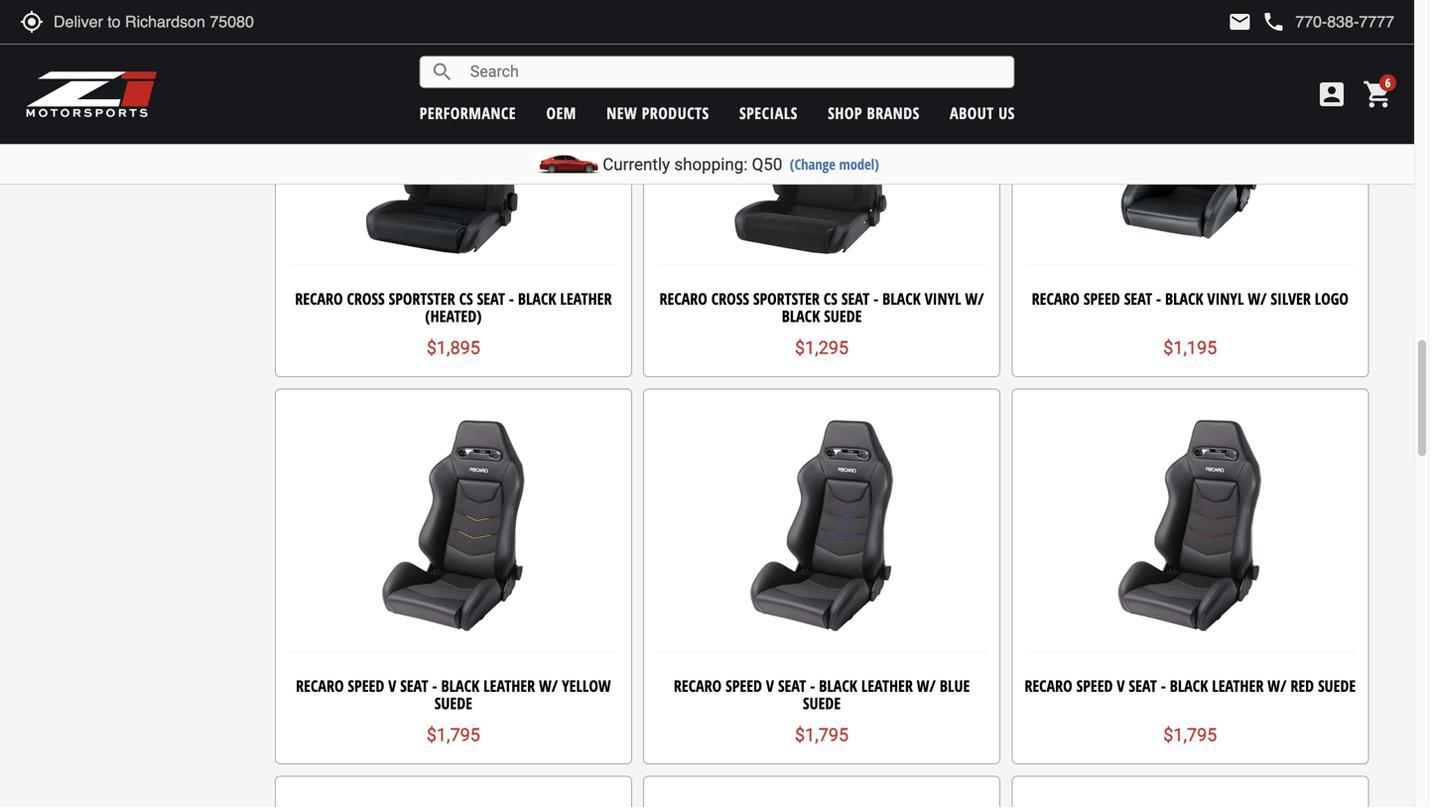 Task type: vqa. For each thing, say whether or not it's contained in the screenshot.
1st V from right
yes



Task type: describe. For each thing, give the bounding box(es) containing it.
account_box link
[[1312, 78, 1353, 110]]

about
[[950, 102, 994, 124]]

cs for leather
[[459, 288, 473, 309]]

suede for recaro speed v seat - black leather w/ red suede
[[1319, 675, 1356, 696]]

seat inside "recaro cross sportster cs seat - black leather (heated)"
[[477, 288, 505, 309]]

(change model) link
[[790, 154, 879, 174]]

w/ inside recaro cross sportster cs seat - black vinyl w/ black suede
[[965, 288, 985, 309]]

shopping:
[[674, 154, 748, 174]]

z1 motorsports logo image
[[25, 69, 158, 119]]

recaro speed v seat - black leather w/ red suede
[[1025, 675, 1356, 696]]

v for recaro speed v seat - black leather w/ yellow suede
[[388, 675, 396, 696]]

v for recaro speed v seat - black leather w/ red suede
[[1117, 675, 1125, 696]]

v for recaro speed v seat - black leather w/ blue suede
[[766, 675, 774, 696]]

recaro for recaro cross sportster cs seat - black vinyl w/ black suede
[[660, 288, 708, 309]]

speed for recaro speed v seat - black leather w/ red suede
[[1077, 675, 1113, 696]]

w/ for recaro speed v seat - black leather w/ yellow suede
[[539, 675, 558, 696]]

recaro speed v seat - black leather w/ yellow suede
[[296, 675, 611, 714]]

model)
[[839, 154, 879, 174]]

mail link
[[1228, 10, 1252, 34]]

cross for recaro cross sportster cs seat - black leather (heated)
[[347, 288, 385, 309]]

shopping_cart
[[1363, 78, 1395, 110]]

new
[[607, 102, 638, 124]]

- inside "recaro speed v seat - black leather w/ blue suede"
[[810, 675, 815, 696]]

my_location
[[20, 10, 44, 34]]

new products
[[607, 102, 710, 124]]

recaro speed v seat - black leather w/ blue suede
[[674, 675, 970, 714]]

shopping_cart link
[[1358, 78, 1395, 110]]

search
[[431, 60, 454, 84]]

speed for recaro speed v seat - black leather w/ blue suede
[[726, 675, 762, 696]]

black inside "recaro cross sportster cs seat - black leather (heated)"
[[518, 288, 556, 309]]

red
[[1291, 675, 1315, 696]]

performance
[[420, 102, 516, 124]]

phone link
[[1262, 10, 1395, 34]]

sportster for w/
[[753, 288, 820, 309]]

products
[[642, 102, 710, 124]]

currently
[[603, 154, 670, 174]]

mail
[[1228, 10, 1252, 34]]

2 vinyl from the left
[[1208, 288, 1244, 309]]

w/ for recaro speed v seat - black leather w/ red suede
[[1268, 675, 1287, 696]]

suede for recaro speed v seat - black leather w/ yellow suede
[[435, 692, 473, 714]]

currently shopping: q50 (change model)
[[603, 154, 879, 174]]

suede for recaro speed v seat - black leather w/ blue suede
[[803, 692, 841, 714]]

seat inside recaro speed v seat - black leather w/ yellow suede
[[400, 675, 428, 696]]

brands
[[867, 102, 920, 124]]

recaro for recaro speed v seat - black leather w/ blue suede
[[674, 675, 722, 696]]

Search search field
[[454, 57, 1014, 87]]

(heated)
[[425, 305, 482, 327]]

mail phone
[[1228, 10, 1286, 34]]

recaro for recaro speed v seat - black leather w/ yellow suede
[[296, 675, 344, 696]]

leather for recaro speed v seat - black leather w/ blue suede
[[862, 675, 913, 696]]

performance link
[[420, 102, 516, 124]]

$1,795 for red
[[1164, 725, 1218, 746]]

recaro for recaro speed seat - black vinyl w/ silver logo
[[1032, 288, 1080, 309]]

$1,795 for yellow
[[427, 725, 480, 746]]

speed for recaro speed seat - black vinyl w/ silver logo
[[1084, 288, 1121, 309]]

- inside recaro speed v seat - black leather w/ yellow suede
[[432, 675, 437, 696]]

leather inside "recaro cross sportster cs seat - black leather (heated)"
[[560, 288, 612, 309]]

oem link
[[546, 102, 577, 124]]



Task type: locate. For each thing, give the bounding box(es) containing it.
about us
[[950, 102, 1015, 124]]

recaro inside "recaro speed v seat - black leather w/ blue suede"
[[674, 675, 722, 696]]

$1,795
[[427, 725, 480, 746], [795, 725, 849, 746], [1164, 725, 1218, 746]]

phone
[[1262, 10, 1286, 34]]

cross inside recaro cross sportster cs seat - black vinyl w/ black suede
[[712, 288, 750, 309]]

2 v from the left
[[766, 675, 774, 696]]

leather inside recaro speed v seat - black leather w/ yellow suede
[[484, 675, 535, 696]]

3 v from the left
[[1117, 675, 1125, 696]]

q50
[[752, 154, 783, 174]]

1 horizontal spatial sportster
[[753, 288, 820, 309]]

cs
[[459, 288, 473, 309], [824, 288, 838, 309]]

1 $1,795 from the left
[[427, 725, 480, 746]]

0 horizontal spatial vinyl
[[925, 288, 962, 309]]

(change
[[790, 154, 836, 174]]

$1,795 down 'recaro speed v seat - black leather w/ red suede'
[[1164, 725, 1218, 746]]

1 v from the left
[[388, 675, 396, 696]]

0 horizontal spatial v
[[388, 675, 396, 696]]

sportster
[[389, 288, 455, 309], [753, 288, 820, 309]]

w/
[[965, 288, 985, 309], [1248, 288, 1267, 309], [539, 675, 558, 696], [917, 675, 936, 696], [1268, 675, 1287, 696]]

2 cs from the left
[[824, 288, 838, 309]]

0 horizontal spatial $1,795
[[427, 725, 480, 746]]

black inside recaro speed v seat - black leather w/ yellow suede
[[441, 675, 480, 696]]

new products link
[[607, 102, 710, 124]]

sportster up $1,895
[[389, 288, 455, 309]]

leather inside "recaro speed v seat - black leather w/ blue suede"
[[862, 675, 913, 696]]

blue
[[940, 675, 970, 696]]

1 sportster from the left
[[389, 288, 455, 309]]

cs inside recaro cross sportster cs seat - black vinyl w/ black suede
[[824, 288, 838, 309]]

2 cross from the left
[[712, 288, 750, 309]]

sportster inside "recaro cross sportster cs seat - black leather (heated)"
[[389, 288, 455, 309]]

recaro inside recaro speed v seat - black leather w/ yellow suede
[[296, 675, 344, 696]]

recaro cross sportster cs seat - black vinyl w/ black suede
[[660, 288, 985, 327]]

recaro
[[295, 288, 343, 309], [660, 288, 708, 309], [1032, 288, 1080, 309], [296, 675, 344, 696], [674, 675, 722, 696], [1025, 675, 1073, 696]]

suede inside recaro cross sportster cs seat - black vinyl w/ black suede
[[824, 305, 862, 327]]

1 vinyl from the left
[[925, 288, 962, 309]]

v inside recaro speed v seat - black leather w/ yellow suede
[[388, 675, 396, 696]]

cross for recaro cross sportster cs seat - black vinyl w/ black suede
[[712, 288, 750, 309]]

v
[[388, 675, 396, 696], [766, 675, 774, 696], [1117, 675, 1125, 696]]

cs inside "recaro cross sportster cs seat - black leather (heated)"
[[459, 288, 473, 309]]

cross
[[347, 288, 385, 309], [712, 288, 750, 309]]

seat inside "recaro speed v seat - black leather w/ blue suede"
[[778, 675, 806, 696]]

logo
[[1315, 288, 1349, 309]]

0 horizontal spatial sportster
[[389, 288, 455, 309]]

speed
[[1084, 288, 1121, 309], [348, 675, 384, 696], [726, 675, 762, 696], [1077, 675, 1113, 696]]

recaro for recaro cross sportster cs seat - black leather (heated)
[[295, 288, 343, 309]]

2 sportster from the left
[[753, 288, 820, 309]]

about us link
[[950, 102, 1015, 124]]

shop brands link
[[828, 102, 920, 124]]

$1,795 for blue
[[795, 725, 849, 746]]

recaro inside "recaro cross sportster cs seat - black leather (heated)"
[[295, 288, 343, 309]]

1 horizontal spatial vinyl
[[1208, 288, 1244, 309]]

w/ for recaro speed v seat - black leather w/ blue suede
[[917, 675, 936, 696]]

leather
[[560, 288, 612, 309], [484, 675, 535, 696], [862, 675, 913, 696], [1213, 675, 1264, 696]]

shop
[[828, 102, 863, 124]]

sportster for (heated)
[[389, 288, 455, 309]]

-
[[509, 288, 514, 309], [874, 288, 879, 309], [1157, 288, 1162, 309], [432, 675, 437, 696], [810, 675, 815, 696], [1161, 675, 1166, 696]]

- inside recaro cross sportster cs seat - black vinyl w/ black suede
[[874, 288, 879, 309]]

account_box
[[1316, 78, 1348, 110]]

silver
[[1271, 288, 1311, 309]]

speed inside recaro speed v seat - black leather w/ yellow suede
[[348, 675, 384, 696]]

specials link
[[740, 102, 798, 124]]

$1,795 down "recaro speed v seat - black leather w/ blue suede"
[[795, 725, 849, 746]]

w/ inside "recaro speed v seat - black leather w/ blue suede"
[[917, 675, 936, 696]]

1 horizontal spatial cs
[[824, 288, 838, 309]]

$1,295
[[795, 338, 849, 358]]

1 horizontal spatial $1,795
[[795, 725, 849, 746]]

$1,195
[[1164, 338, 1218, 358]]

cross inside "recaro cross sportster cs seat - black leather (heated)"
[[347, 288, 385, 309]]

0 horizontal spatial cs
[[459, 288, 473, 309]]

leather for recaro speed v seat - black leather w/ red suede
[[1213, 675, 1264, 696]]

recaro speed seat - black vinyl w/ silver logo
[[1032, 288, 1349, 309]]

suede inside "recaro speed v seat - black leather w/ blue suede"
[[803, 692, 841, 714]]

us
[[999, 102, 1015, 124]]

cs up '$1,295' on the right of the page
[[824, 288, 838, 309]]

$1,795 down recaro speed v seat - black leather w/ yellow suede
[[427, 725, 480, 746]]

1 cross from the left
[[347, 288, 385, 309]]

0 horizontal spatial cross
[[347, 288, 385, 309]]

3 $1,795 from the left
[[1164, 725, 1218, 746]]

$1,895
[[427, 338, 480, 358]]

2 horizontal spatial v
[[1117, 675, 1125, 696]]

speed inside "recaro speed v seat - black leather w/ blue suede"
[[726, 675, 762, 696]]

vinyl inside recaro cross sportster cs seat - black vinyl w/ black suede
[[925, 288, 962, 309]]

black inside "recaro speed v seat - black leather w/ blue suede"
[[819, 675, 858, 696]]

speed for recaro speed v seat - black leather w/ yellow suede
[[348, 675, 384, 696]]

sportster up '$1,295' on the right of the page
[[753, 288, 820, 309]]

2 horizontal spatial $1,795
[[1164, 725, 1218, 746]]

recaro cross sportster cs seat - black leather (heated)
[[295, 288, 612, 327]]

1 cs from the left
[[459, 288, 473, 309]]

recaro for recaro speed v seat - black leather w/ red suede
[[1025, 675, 1073, 696]]

black
[[518, 288, 556, 309], [883, 288, 921, 309], [1166, 288, 1204, 309], [782, 305, 820, 327], [441, 675, 480, 696], [819, 675, 858, 696], [1170, 675, 1209, 696]]

cs up $1,895
[[459, 288, 473, 309]]

2 $1,795 from the left
[[795, 725, 849, 746]]

seat inside recaro cross sportster cs seat - black vinyl w/ black suede
[[842, 288, 870, 309]]

1 horizontal spatial cross
[[712, 288, 750, 309]]

oem
[[546, 102, 577, 124]]

vinyl
[[925, 288, 962, 309], [1208, 288, 1244, 309]]

w/ inside recaro speed v seat - black leather w/ yellow suede
[[539, 675, 558, 696]]

specials
[[740, 102, 798, 124]]

cs for vinyl
[[824, 288, 838, 309]]

sportster inside recaro cross sportster cs seat - black vinyl w/ black suede
[[753, 288, 820, 309]]

v inside "recaro speed v seat - black leather w/ blue suede"
[[766, 675, 774, 696]]

yellow
[[562, 675, 611, 696]]

recaro inside recaro cross sportster cs seat - black vinyl w/ black suede
[[660, 288, 708, 309]]

shop brands
[[828, 102, 920, 124]]

seat
[[477, 288, 505, 309], [842, 288, 870, 309], [1125, 288, 1153, 309], [400, 675, 428, 696], [778, 675, 806, 696], [1129, 675, 1157, 696]]

suede inside recaro speed v seat - black leather w/ yellow suede
[[435, 692, 473, 714]]

- inside "recaro cross sportster cs seat - black leather (heated)"
[[509, 288, 514, 309]]

suede
[[824, 305, 862, 327], [1319, 675, 1356, 696], [435, 692, 473, 714], [803, 692, 841, 714]]

leather for recaro speed v seat - black leather w/ yellow suede
[[484, 675, 535, 696]]

1 horizontal spatial v
[[766, 675, 774, 696]]



